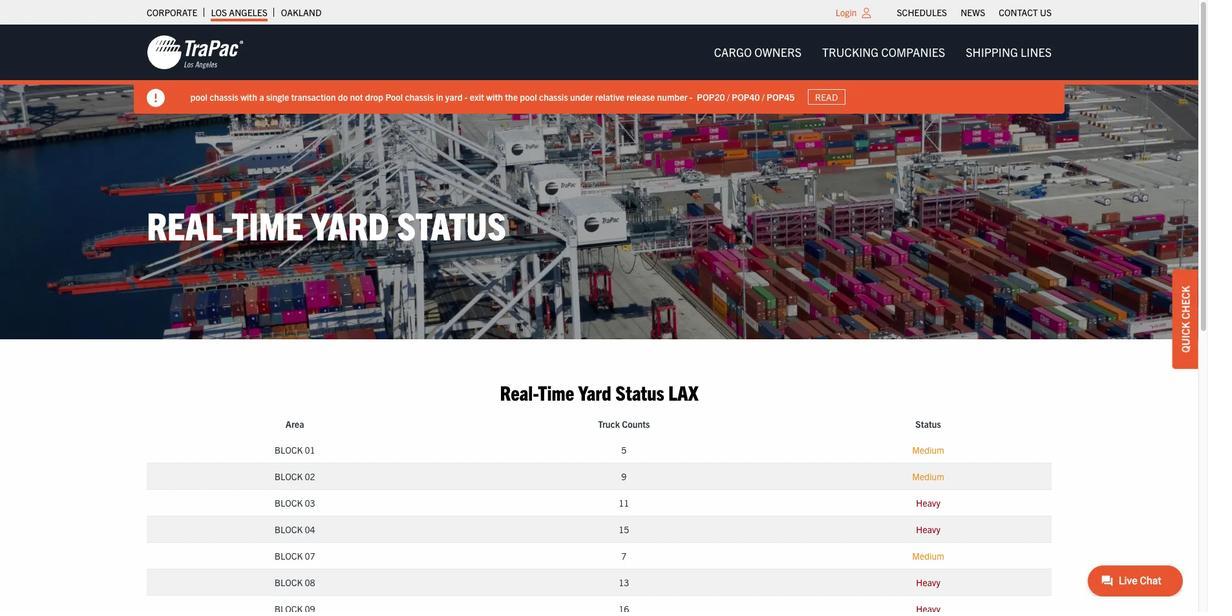 Task type: vqa. For each thing, say whether or not it's contained in the screenshot.


Task type: locate. For each thing, give the bounding box(es) containing it.
block left 01
[[275, 444, 303, 456]]

chassis left in
[[405, 91, 434, 103]]

shipping lines
[[966, 45, 1052, 59]]

03
[[305, 497, 315, 509]]

15
[[619, 524, 629, 535]]

4 block from the top
[[275, 524, 303, 535]]

heavy
[[916, 497, 940, 509], [916, 524, 940, 535], [916, 577, 940, 588]]

0 horizontal spatial chassis
[[210, 91, 239, 103]]

menu bar
[[890, 3, 1059, 21], [704, 39, 1062, 65]]

0 vertical spatial time
[[232, 201, 304, 248]]

trucking companies link
[[812, 39, 956, 65]]

2 medium from the top
[[912, 471, 944, 482]]

medium
[[912, 444, 944, 456], [912, 471, 944, 482], [912, 550, 944, 562]]

/ left pop40
[[727, 91, 730, 103]]

2 vertical spatial medium
[[912, 550, 944, 562]]

time
[[232, 201, 304, 248], [538, 379, 574, 404]]

2 horizontal spatial status
[[916, 418, 941, 430]]

banner
[[0, 25, 1208, 114]]

read
[[815, 91, 838, 103]]

block
[[275, 444, 303, 456], [275, 471, 303, 482], [275, 497, 303, 509], [275, 524, 303, 535], [275, 550, 303, 562], [275, 577, 303, 588]]

3 block from the top
[[275, 497, 303, 509]]

- left exit
[[465, 91, 468, 103]]

do
[[338, 91, 348, 103]]

1 horizontal spatial status
[[615, 379, 664, 404]]

02
[[305, 471, 315, 482]]

pool
[[191, 91, 208, 103], [520, 91, 537, 103]]

0 horizontal spatial with
[[241, 91, 258, 103]]

7
[[621, 550, 627, 562]]

yard
[[446, 91, 463, 103]]

6 block from the top
[[275, 577, 303, 588]]

1 medium from the top
[[912, 444, 944, 456]]

1 vertical spatial menu bar
[[704, 39, 1062, 65]]

drop
[[365, 91, 384, 103]]

2 heavy from the top
[[916, 524, 940, 535]]

a
[[260, 91, 264, 103]]

-
[[465, 91, 468, 103], [690, 91, 693, 103]]

0 vertical spatial real-
[[147, 201, 232, 248]]

medium for 7
[[912, 550, 944, 562]]

0 horizontal spatial real-
[[147, 201, 232, 248]]

0 horizontal spatial time
[[232, 201, 304, 248]]

1 horizontal spatial yard
[[578, 379, 611, 404]]

real-time yard status lax
[[500, 379, 698, 404]]

2 vertical spatial heavy
[[916, 577, 940, 588]]

contact us
[[999, 6, 1052, 18]]

3 chassis from the left
[[539, 91, 568, 103]]

pool right the
[[520, 91, 537, 103]]

heavy for 11
[[916, 497, 940, 509]]

1 vertical spatial time
[[538, 379, 574, 404]]

oakland
[[281, 6, 322, 18]]

real-
[[147, 201, 232, 248], [500, 379, 538, 404]]

chassis
[[210, 91, 239, 103], [405, 91, 434, 103], [539, 91, 568, 103]]

menu bar containing cargo owners
[[704, 39, 1062, 65]]

1 horizontal spatial with
[[487, 91, 503, 103]]

login
[[836, 6, 857, 18]]

1 block from the top
[[275, 444, 303, 456]]

1 / from the left
[[727, 91, 730, 103]]

cargo
[[714, 45, 752, 59]]

los
[[211, 6, 227, 18]]

/ left pop45
[[762, 91, 765, 103]]

single
[[266, 91, 289, 103]]

1 vertical spatial medium
[[912, 471, 944, 482]]

0 vertical spatial yard
[[311, 201, 389, 248]]

2 block from the top
[[275, 471, 303, 482]]

1 horizontal spatial pool
[[520, 91, 537, 103]]

quick check link
[[1173, 269, 1198, 369]]

menu bar inside banner
[[704, 39, 1062, 65]]

time for real-time yard status
[[232, 201, 304, 248]]

with left the
[[487, 91, 503, 103]]

0 horizontal spatial /
[[727, 91, 730, 103]]

0 horizontal spatial status
[[397, 201, 506, 248]]

under
[[570, 91, 593, 103]]

1 vertical spatial heavy
[[916, 524, 940, 535]]

11
[[619, 497, 629, 509]]

3 heavy from the top
[[916, 577, 940, 588]]

block for block 02
[[275, 471, 303, 482]]

block 02
[[275, 471, 315, 482]]

13
[[619, 577, 629, 588]]

1 vertical spatial status
[[615, 379, 664, 404]]

block left 03
[[275, 497, 303, 509]]

1 horizontal spatial real-
[[500, 379, 538, 404]]

01
[[305, 444, 315, 456]]

1 heavy from the top
[[916, 497, 940, 509]]

block left 04
[[275, 524, 303, 535]]

contact
[[999, 6, 1038, 18]]

block 08
[[275, 577, 315, 588]]

0 horizontal spatial yard
[[311, 201, 389, 248]]

5 block from the top
[[275, 550, 303, 562]]

0 vertical spatial status
[[397, 201, 506, 248]]

04
[[305, 524, 315, 535]]

menu bar containing schedules
[[890, 3, 1059, 21]]

2 pool from the left
[[520, 91, 537, 103]]

1 vertical spatial real-
[[500, 379, 538, 404]]

block 03
[[275, 497, 315, 509]]

status
[[397, 201, 506, 248], [615, 379, 664, 404], [916, 418, 941, 430]]

2 horizontal spatial chassis
[[539, 91, 568, 103]]

0 vertical spatial menu bar
[[890, 3, 1059, 21]]

- right number
[[690, 91, 693, 103]]

0 horizontal spatial pool
[[191, 91, 208, 103]]

with
[[241, 91, 258, 103], [487, 91, 503, 103]]

heavy for 15
[[916, 524, 940, 535]]

menu bar down the light icon
[[704, 39, 1062, 65]]

2 vertical spatial status
[[916, 418, 941, 430]]

/
[[727, 91, 730, 103], [762, 91, 765, 103]]

1 vertical spatial yard
[[578, 379, 611, 404]]

3 medium from the top
[[912, 550, 944, 562]]

1 horizontal spatial /
[[762, 91, 765, 103]]

quick check
[[1179, 285, 1192, 353]]

quick
[[1179, 321, 1192, 353]]

los angeles image
[[147, 34, 244, 70]]

news link
[[961, 3, 985, 21]]

block for block 01
[[275, 444, 303, 456]]

medium for 9
[[912, 471, 944, 482]]

solid image
[[147, 89, 165, 107]]

pool chassis with a single transaction  do not drop pool chassis in yard -  exit with the pool chassis under relative release number -  pop20 / pop40 / pop45
[[191, 91, 795, 103]]

1 horizontal spatial -
[[690, 91, 693, 103]]

block left 08
[[275, 577, 303, 588]]

truck
[[598, 418, 620, 430]]

truck counts
[[598, 418, 650, 430]]

block left 07
[[275, 550, 303, 562]]

0 vertical spatial medium
[[912, 444, 944, 456]]

block 01
[[275, 444, 315, 456]]

pool right solid image
[[191, 91, 208, 103]]

release
[[627, 91, 655, 103]]

area
[[286, 418, 304, 430]]

chassis left "under"
[[539, 91, 568, 103]]

1 horizontal spatial time
[[538, 379, 574, 404]]

chassis left a
[[210, 91, 239, 103]]

with left a
[[241, 91, 258, 103]]

block left 02 at the left of page
[[275, 471, 303, 482]]

exit
[[470, 91, 485, 103]]

1 horizontal spatial chassis
[[405, 91, 434, 103]]

yard
[[311, 201, 389, 248], [578, 379, 611, 404]]

menu bar up shipping
[[890, 3, 1059, 21]]

cargo owners link
[[704, 39, 812, 65]]

0 vertical spatial heavy
[[916, 497, 940, 509]]

yard for real-time yard status
[[311, 201, 389, 248]]

check
[[1179, 285, 1192, 319]]

0 horizontal spatial -
[[465, 91, 468, 103]]

block for block 04
[[275, 524, 303, 535]]

block for block 07
[[275, 550, 303, 562]]



Task type: describe. For each thing, give the bounding box(es) containing it.
login link
[[836, 6, 857, 18]]

los angeles
[[211, 6, 268, 18]]

2 chassis from the left
[[405, 91, 434, 103]]

the
[[505, 91, 518, 103]]

shipping
[[966, 45, 1018, 59]]

companies
[[881, 45, 945, 59]]

status for real-time yard status
[[397, 201, 506, 248]]

block for block 08
[[275, 577, 303, 588]]

time for real-time yard status lax
[[538, 379, 574, 404]]

lax
[[668, 379, 698, 404]]

trucking
[[822, 45, 879, 59]]

pop20
[[697, 91, 725, 103]]

pool
[[386, 91, 403, 103]]

number
[[657, 91, 688, 103]]

9
[[621, 471, 627, 482]]

2 with from the left
[[487, 91, 503, 103]]

block 07
[[275, 550, 315, 562]]

corporate link
[[147, 3, 197, 21]]

2 / from the left
[[762, 91, 765, 103]]

schedules
[[897, 6, 947, 18]]

corporate
[[147, 6, 197, 18]]

2 - from the left
[[690, 91, 693, 103]]

block 04
[[275, 524, 315, 535]]

status for real-time yard status lax
[[615, 379, 664, 404]]

1 with from the left
[[241, 91, 258, 103]]

transaction
[[292, 91, 336, 103]]

medium for 5
[[912, 444, 944, 456]]

banner containing cargo owners
[[0, 25, 1208, 114]]

cargo owners
[[714, 45, 802, 59]]

1 pool from the left
[[191, 91, 208, 103]]

real- for real-time yard status
[[147, 201, 232, 248]]

schedules link
[[897, 3, 947, 21]]

not
[[350, 91, 363, 103]]

owners
[[755, 45, 802, 59]]

in
[[436, 91, 444, 103]]

us
[[1040, 6, 1052, 18]]

real- for real-time yard status lax
[[500, 379, 538, 404]]

1 chassis from the left
[[210, 91, 239, 103]]

block for block 03
[[275, 497, 303, 509]]

real-time yard status
[[147, 201, 506, 248]]

relative
[[596, 91, 625, 103]]

heavy for 13
[[916, 577, 940, 588]]

trucking companies
[[822, 45, 945, 59]]

08
[[305, 577, 315, 588]]

shipping lines link
[[956, 39, 1062, 65]]

counts
[[622, 418, 650, 430]]

pop40
[[732, 91, 760, 103]]

contact us link
[[999, 3, 1052, 21]]

news
[[961, 6, 985, 18]]

angeles
[[229, 6, 268, 18]]

pop45
[[767, 91, 795, 103]]

07
[[305, 550, 315, 562]]

yard for real-time yard status lax
[[578, 379, 611, 404]]

oakland link
[[281, 3, 322, 21]]

light image
[[862, 8, 871, 18]]

5
[[621, 444, 627, 456]]

los angeles link
[[211, 3, 268, 21]]

1 - from the left
[[465, 91, 468, 103]]

read link
[[808, 89, 846, 105]]

lines
[[1021, 45, 1052, 59]]



